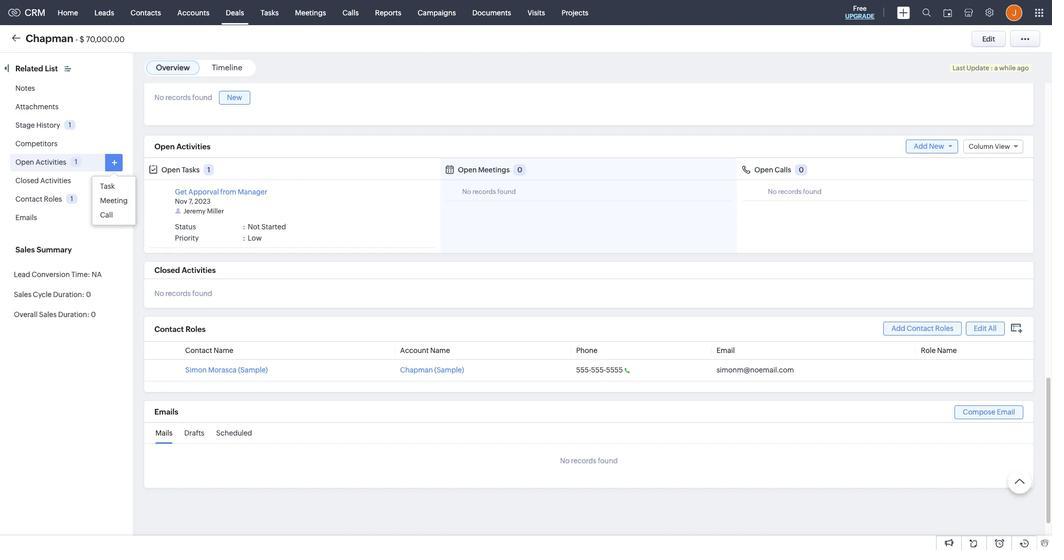 Task type: locate. For each thing, give the bounding box(es) containing it.
1 horizontal spatial tasks
[[261, 8, 279, 17]]

contact roles
[[15, 195, 62, 203], [154, 325, 206, 333]]

status
[[175, 223, 196, 231]]

profile image
[[1006, 4, 1023, 21]]

edit for edit all
[[974, 325, 987, 333]]

0 horizontal spatial emails
[[15, 213, 37, 222]]

Column View field
[[964, 139, 1024, 153]]

role name link
[[921, 346, 957, 355]]

account name link
[[400, 346, 450, 355]]

competitors
[[15, 140, 57, 148]]

0 vertical spatial new
[[227, 93, 242, 101]]

free
[[854, 5, 867, 12]]

1 name from the left
[[214, 346, 233, 355]]

closed activities down open activities link
[[15, 177, 71, 185]]

no records found
[[154, 94, 212, 102], [462, 188, 516, 195], [768, 188, 822, 195], [154, 289, 212, 298], [560, 457, 618, 465]]

chapman
[[26, 32, 73, 44], [400, 366, 433, 374]]

0 vertical spatial closed
[[15, 177, 39, 185]]

1 horizontal spatial meetings
[[478, 166, 510, 174]]

0 horizontal spatial meetings
[[295, 8, 326, 17]]

duration:
[[53, 290, 85, 299], [58, 310, 90, 319]]

0 horizontal spatial new
[[227, 93, 242, 101]]

tasks right deals link
[[261, 8, 279, 17]]

drafts
[[184, 429, 204, 437]]

7,
[[189, 197, 193, 205]]

555-
[[576, 366, 591, 374], [591, 366, 606, 374]]

name up the morasca
[[214, 346, 233, 355]]

records for open calls
[[778, 188, 802, 195]]

1 vertical spatial closed activities
[[154, 266, 216, 274]]

1 vertical spatial contact roles
[[154, 325, 206, 333]]

(sample)
[[238, 366, 268, 374], [435, 366, 464, 374]]

1 horizontal spatial add
[[914, 142, 928, 150]]

sales down sales cycle duration: 0
[[39, 310, 57, 319]]

0 horizontal spatial (sample)
[[238, 366, 268, 374]]

0 vertical spatial sales
[[15, 245, 35, 254]]

duration: down sales cycle duration: 0
[[58, 310, 90, 319]]

0 vertical spatial duration:
[[53, 290, 85, 299]]

tasks up get
[[182, 166, 200, 174]]

no records found for open meetings
[[462, 188, 516, 195]]

add for add contact roles
[[892, 325, 906, 333]]

emails
[[15, 213, 37, 222], [154, 407, 178, 416]]

roles up role name link at the right of page
[[936, 325, 954, 333]]

555- down phone link
[[576, 366, 591, 374]]

notes link
[[15, 84, 35, 92]]

3 name from the left
[[937, 346, 957, 355]]

1 horizontal spatial chapman
[[400, 366, 433, 374]]

: left "low"
[[243, 234, 245, 242]]

email
[[717, 346, 735, 355], [997, 408, 1016, 416]]

name for contact name
[[214, 346, 233, 355]]

activities
[[177, 142, 211, 151], [36, 158, 66, 166], [40, 177, 71, 185], [182, 266, 216, 274]]

1 vertical spatial email
[[997, 408, 1016, 416]]

0 horizontal spatial name
[[214, 346, 233, 355]]

1 vertical spatial meetings
[[478, 166, 510, 174]]

projects
[[562, 8, 589, 17]]

time:
[[71, 270, 90, 279]]

chapman for chapman (sample)
[[400, 366, 433, 374]]

found
[[192, 94, 212, 102], [498, 188, 516, 195], [803, 188, 822, 195], [192, 289, 212, 298], [598, 457, 618, 465]]

555- down phone
[[591, 366, 606, 374]]

found for drafts
[[598, 457, 618, 465]]

low
[[248, 234, 262, 242]]

column view
[[969, 143, 1010, 150]]

attachments link
[[15, 103, 59, 111]]

1 vertical spatial emails
[[154, 407, 178, 416]]

lead
[[14, 270, 30, 279]]

1 horizontal spatial (sample)
[[435, 366, 464, 374]]

scheduled
[[216, 429, 252, 437]]

lead conversion time: na
[[14, 270, 102, 279]]

email right compose
[[997, 408, 1016, 416]]

emails up mails
[[154, 407, 178, 416]]

1 horizontal spatial calls
[[775, 166, 792, 174]]

create menu image
[[898, 6, 910, 19]]

edit up last update : a while ago
[[983, 35, 996, 43]]

add new
[[914, 142, 945, 150]]

open activities link
[[15, 158, 66, 166]]

found for open calls
[[803, 188, 822, 195]]

started
[[261, 223, 286, 231]]

0 horizontal spatial calls
[[343, 8, 359, 17]]

related list
[[15, 64, 60, 73]]

1 horizontal spatial new
[[929, 142, 945, 150]]

chapman left -
[[26, 32, 73, 44]]

closed activities down priority
[[154, 266, 216, 274]]

new down timeline link
[[227, 93, 242, 101]]

tasks link
[[252, 0, 287, 25]]

duration: down lead conversion time: na
[[53, 290, 85, 299]]

last update : a while ago
[[953, 64, 1029, 72]]

roles down closed activities link
[[44, 195, 62, 203]]

0 vertical spatial emails
[[15, 213, 37, 222]]

search element
[[917, 0, 938, 25]]

1 vertical spatial :
[[243, 223, 245, 231]]

edit for edit
[[983, 35, 996, 43]]

edit inside edit all link
[[974, 325, 987, 333]]

activities down open activities link
[[40, 177, 71, 185]]

0 horizontal spatial email
[[717, 346, 735, 355]]

deals
[[226, 8, 244, 17]]

0 vertical spatial add
[[914, 142, 928, 150]]

chapman down account
[[400, 366, 433, 374]]

0 vertical spatial meetings
[[295, 8, 326, 17]]

overview
[[156, 63, 190, 72]]

:
[[991, 64, 993, 72], [243, 223, 245, 231], [243, 234, 245, 242]]

crm
[[25, 7, 45, 18]]

calls
[[343, 8, 359, 17], [775, 166, 792, 174]]

2 name from the left
[[430, 346, 450, 355]]

1 right contact roles link
[[70, 195, 73, 203]]

contact name link
[[185, 346, 233, 355]]

sales cycle duration: 0
[[14, 290, 91, 299]]

contacts link
[[122, 0, 169, 25]]

0 horizontal spatial contact roles
[[15, 195, 62, 203]]

1 right open activities link
[[75, 158, 77, 166]]

open activities up open tasks
[[154, 142, 211, 151]]

sales for sales summary
[[15, 245, 35, 254]]

0 horizontal spatial closed activities
[[15, 177, 71, 185]]

edit inside 'edit' button
[[983, 35, 996, 43]]

leads
[[94, 8, 114, 17]]

meeting
[[100, 197, 128, 205]]

found for open meetings
[[498, 188, 516, 195]]

leads link
[[86, 0, 122, 25]]

0 horizontal spatial tasks
[[182, 166, 200, 174]]

contact roles link
[[15, 195, 62, 203]]

1 vertical spatial closed
[[154, 266, 180, 274]]

sales left cycle
[[14, 290, 31, 299]]

activities down priority
[[182, 266, 216, 274]]

contact roles up contact name link
[[154, 325, 206, 333]]

(sample) right the morasca
[[238, 366, 268, 374]]

contact name
[[185, 346, 233, 355]]

2 vertical spatial :
[[243, 234, 245, 242]]

0 vertical spatial chapman
[[26, 32, 73, 44]]

get apporval from manager link
[[175, 188, 267, 196]]

2 vertical spatial sales
[[39, 310, 57, 319]]

1 vertical spatial open activities
[[15, 158, 66, 166]]

home
[[58, 8, 78, 17]]

1 vertical spatial add
[[892, 325, 906, 333]]

: left a
[[991, 64, 993, 72]]

home link
[[50, 0, 86, 25]]

closed down priority
[[154, 266, 180, 274]]

2 horizontal spatial name
[[937, 346, 957, 355]]

1 horizontal spatial emails
[[154, 407, 178, 416]]

from
[[220, 188, 236, 196]]

records for drafts
[[571, 457, 597, 465]]

1 vertical spatial sales
[[14, 290, 31, 299]]

0 vertical spatial edit
[[983, 35, 996, 43]]

1 horizontal spatial email
[[997, 408, 1016, 416]]

roles
[[44, 195, 62, 203], [936, 325, 954, 333], [186, 325, 206, 333]]

edit button
[[972, 31, 1006, 47]]

(sample) down account name link
[[435, 366, 464, 374]]

0
[[518, 166, 523, 174], [799, 166, 804, 174], [86, 290, 91, 299], [91, 310, 96, 319]]

sales
[[15, 245, 35, 254], [14, 290, 31, 299], [39, 310, 57, 319]]

: low
[[243, 234, 262, 242]]

1 vertical spatial tasks
[[182, 166, 200, 174]]

name
[[214, 346, 233, 355], [430, 346, 450, 355], [937, 346, 957, 355]]

task
[[100, 182, 115, 190]]

closed up contact roles link
[[15, 177, 39, 185]]

1 vertical spatial chapman
[[400, 366, 433, 374]]

1 horizontal spatial name
[[430, 346, 450, 355]]

records
[[166, 94, 191, 102], [473, 188, 496, 195], [778, 188, 802, 195], [166, 289, 191, 298], [571, 457, 597, 465]]

contacts
[[131, 8, 161, 17]]

1 for open activities
[[75, 158, 77, 166]]

email up "simonm@noemail.com"
[[717, 346, 735, 355]]

1 vertical spatial edit
[[974, 325, 987, 333]]

1 for contact roles
[[70, 195, 73, 203]]

name right role
[[937, 346, 957, 355]]

emails down contact roles link
[[15, 213, 37, 222]]

0 horizontal spatial add
[[892, 325, 906, 333]]

jeremy
[[184, 207, 206, 215]]

0 horizontal spatial roles
[[44, 195, 62, 203]]

0 vertical spatial open activities
[[154, 142, 211, 151]]

add for add new
[[914, 142, 928, 150]]

open activities
[[154, 142, 211, 151], [15, 158, 66, 166]]

new left 'column'
[[929, 142, 945, 150]]

0 down "time:"
[[86, 290, 91, 299]]

no records found for open calls
[[768, 188, 822, 195]]

upgrade
[[846, 13, 875, 20]]

1 vertical spatial duration:
[[58, 310, 90, 319]]

0 vertical spatial tasks
[[261, 8, 279, 17]]

: not started
[[243, 223, 286, 231]]

contact roles down closed activities link
[[15, 195, 62, 203]]

sales up lead
[[15, 245, 35, 254]]

list
[[45, 64, 58, 73]]

1 555- from the left
[[576, 366, 591, 374]]

: left not
[[243, 223, 245, 231]]

1 horizontal spatial closed activities
[[154, 266, 216, 274]]

open activities up closed activities link
[[15, 158, 66, 166]]

roles up contact name link
[[186, 325, 206, 333]]

1 right history
[[69, 121, 71, 129]]

0 horizontal spatial open activities
[[15, 158, 66, 166]]

edit left all
[[974, 325, 987, 333]]

stage history link
[[15, 121, 60, 129]]

name up chapman (sample)
[[430, 346, 450, 355]]

0 horizontal spatial chapman
[[26, 32, 73, 44]]



Task type: describe. For each thing, give the bounding box(es) containing it.
competitors link
[[15, 140, 57, 148]]

phone link
[[576, 346, 598, 355]]

$
[[80, 35, 84, 43]]

0 down na
[[91, 310, 96, 319]]

0 vertical spatial calls
[[343, 8, 359, 17]]

0 vertical spatial :
[[991, 64, 993, 72]]

a
[[995, 64, 998, 72]]

name for account name
[[430, 346, 450, 355]]

no for drafts
[[560, 457, 570, 465]]

ago
[[1018, 64, 1029, 72]]

campaigns link
[[410, 0, 464, 25]]

2 555- from the left
[[591, 366, 606, 374]]

overall
[[14, 310, 38, 319]]

mails
[[155, 429, 173, 437]]

1 up apporval
[[207, 166, 210, 174]]

stage
[[15, 121, 35, 129]]

role name
[[921, 346, 957, 355]]

no for open calls
[[768, 188, 777, 195]]

duration: for overall sales duration:
[[58, 310, 90, 319]]

miller
[[207, 207, 224, 215]]

overall sales duration: 0
[[14, 310, 96, 319]]

overview link
[[156, 63, 190, 72]]

account
[[400, 346, 429, 355]]

timeline link
[[212, 63, 242, 72]]

no for open meetings
[[462, 188, 471, 195]]

1 horizontal spatial open activities
[[154, 142, 211, 151]]

new link
[[219, 91, 250, 105]]

not
[[248, 223, 260, 231]]

1 horizontal spatial contact roles
[[154, 325, 206, 333]]

free upgrade
[[846, 5, 875, 20]]

1 horizontal spatial roles
[[186, 325, 206, 333]]

meetings link
[[287, 0, 334, 25]]

70,000.00
[[86, 35, 125, 43]]

chapman for chapman - $ 70,000.00
[[26, 32, 73, 44]]

conversion
[[32, 270, 70, 279]]

new inside "link"
[[227, 93, 242, 101]]

role
[[921, 346, 936, 355]]

: for : low
[[243, 234, 245, 242]]

0 horizontal spatial closed
[[15, 177, 39, 185]]

account name
[[400, 346, 450, 355]]

stage history
[[15, 121, 60, 129]]

open tasks
[[162, 166, 200, 174]]

1 for stage history
[[69, 121, 71, 129]]

na
[[92, 270, 102, 279]]

0 vertical spatial contact roles
[[15, 195, 62, 203]]

edit all
[[974, 325, 997, 333]]

summary
[[36, 245, 72, 254]]

call
[[100, 211, 113, 219]]

documents
[[473, 8, 511, 17]]

2023
[[195, 197, 211, 205]]

-
[[76, 35, 78, 43]]

calendar image
[[944, 8, 952, 17]]

2 (sample) from the left
[[435, 366, 464, 374]]

create menu element
[[891, 0, 917, 25]]

0 vertical spatial closed activities
[[15, 177, 71, 185]]

1 (sample) from the left
[[238, 366, 268, 374]]

add contact roles
[[892, 325, 954, 333]]

calls link
[[334, 0, 367, 25]]

morasca
[[208, 366, 237, 374]]

accounts link
[[169, 0, 218, 25]]

compose email
[[963, 408, 1016, 416]]

all
[[989, 325, 997, 333]]

update
[[967, 64, 990, 72]]

1 vertical spatial calls
[[775, 166, 792, 174]]

view
[[995, 143, 1010, 150]]

: for : not started
[[243, 223, 245, 231]]

chapman (sample)
[[400, 366, 464, 374]]

attachments
[[15, 103, 59, 111]]

documents link
[[464, 0, 520, 25]]

open calls
[[755, 166, 792, 174]]

priority
[[175, 234, 199, 242]]

simon morasca (sample) link
[[185, 366, 268, 374]]

column
[[969, 143, 994, 150]]

2 horizontal spatial roles
[[936, 325, 954, 333]]

history
[[36, 121, 60, 129]]

search image
[[923, 8, 931, 17]]

0 right open meetings
[[518, 166, 523, 174]]

timeline
[[212, 63, 242, 72]]

0 right open calls
[[799, 166, 804, 174]]

while
[[1000, 64, 1016, 72]]

simon
[[185, 366, 207, 374]]

no records found for drafts
[[560, 457, 618, 465]]

emails link
[[15, 213, 37, 222]]

records for open meetings
[[473, 188, 496, 195]]

jeremy miller
[[184, 207, 224, 215]]

projects link
[[554, 0, 597, 25]]

phone
[[576, 346, 598, 355]]

edit all link
[[966, 322, 1005, 336]]

activities up open tasks
[[177, 142, 211, 151]]

chapman - $ 70,000.00
[[26, 32, 125, 44]]

get
[[175, 188, 187, 196]]

reports
[[375, 8, 401, 17]]

555-555-5555
[[576, 366, 623, 374]]

campaigns
[[418, 8, 456, 17]]

manager
[[238, 188, 267, 196]]

related
[[15, 64, 43, 73]]

email link
[[717, 346, 735, 355]]

visits link
[[520, 0, 554, 25]]

profile element
[[1000, 0, 1029, 25]]

activities up closed activities link
[[36, 158, 66, 166]]

open meetings
[[458, 166, 510, 174]]

closed activities link
[[15, 177, 71, 185]]

sales for sales cycle duration: 0
[[14, 290, 31, 299]]

simonm@noemail.com
[[717, 366, 794, 374]]

duration: for sales cycle duration:
[[53, 290, 85, 299]]

name for role name
[[937, 346, 957, 355]]

1 vertical spatial new
[[929, 142, 945, 150]]

visits
[[528, 8, 545, 17]]

get apporval from manager nov 7, 2023
[[175, 188, 267, 205]]

0 vertical spatial email
[[717, 346, 735, 355]]

add contact roles link
[[884, 322, 962, 336]]

1 horizontal spatial closed
[[154, 266, 180, 274]]

last
[[953, 64, 966, 72]]

compose
[[963, 408, 996, 416]]

reports link
[[367, 0, 410, 25]]

chapman (sample) link
[[400, 366, 464, 374]]



Task type: vqa. For each thing, say whether or not it's contained in the screenshot.


